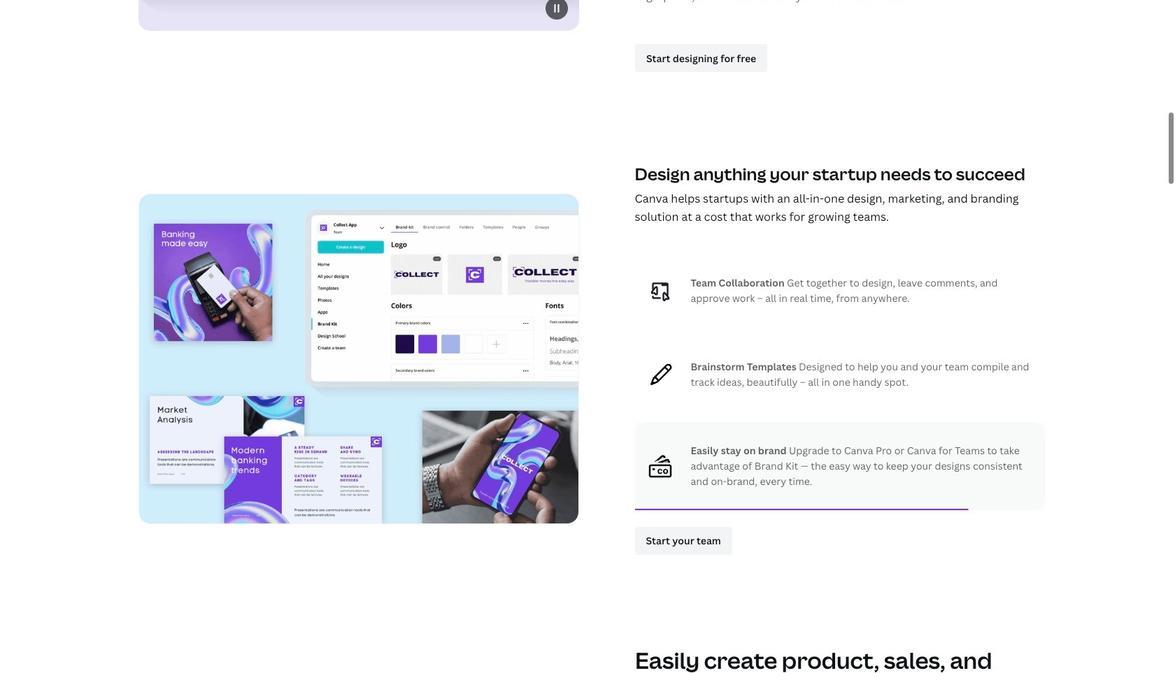 Task type: vqa. For each thing, say whether or not it's contained in the screenshot.
Top level navigation element
no



Task type: locate. For each thing, give the bounding box(es) containing it.
03_stay on brand_03 image
[[139, 194, 579, 525]]



